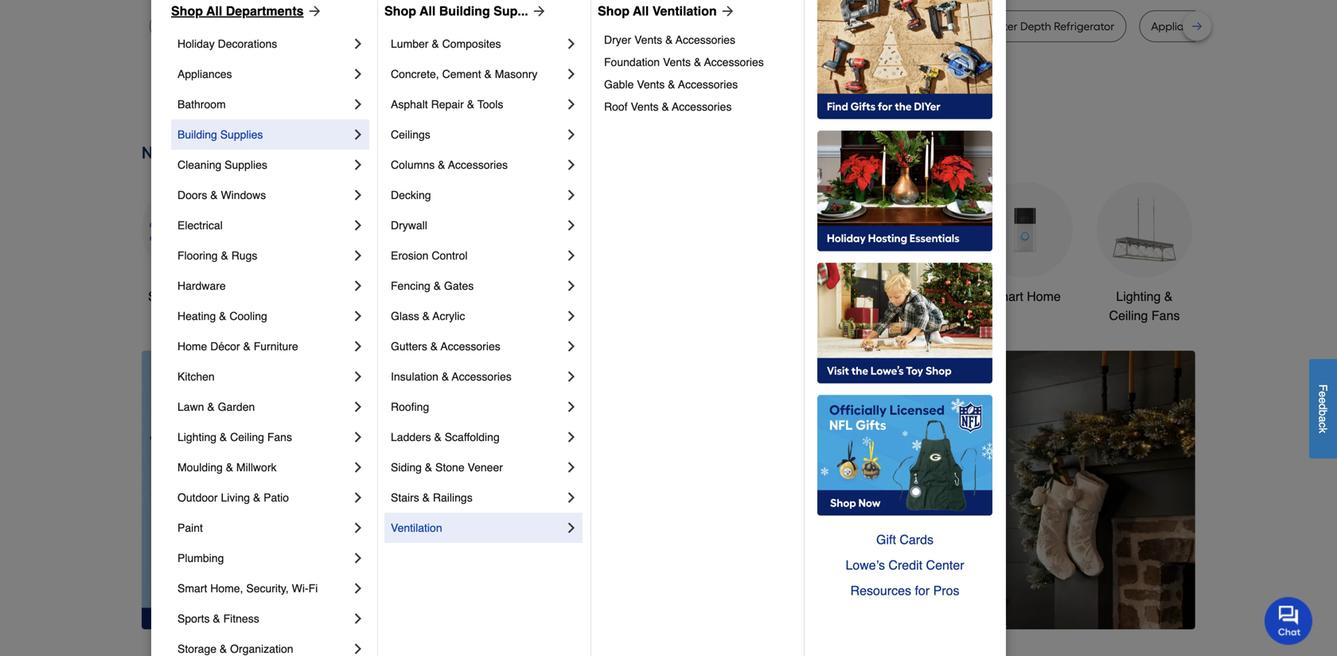 Task type: vqa. For each thing, say whether or not it's contained in the screenshot.
The Vents related to Roof
yes



Task type: locate. For each thing, give the bounding box(es) containing it.
outdoor up equipment
[[741, 289, 787, 304]]

chevron right image for holiday decorations
[[350, 36, 366, 52]]

0 vertical spatial ceiling
[[1109, 308, 1148, 323]]

all
[[206, 4, 222, 18], [420, 4, 436, 18], [633, 4, 649, 18], [181, 289, 195, 304]]

0 vertical spatial smart
[[990, 289, 1024, 304]]

3 arrow right image from the left
[[717, 3, 736, 19]]

building up cleaning
[[178, 128, 217, 141]]

home
[[1027, 289, 1061, 304], [178, 340, 207, 353]]

bathroom
[[178, 98, 226, 111], [878, 289, 934, 304]]

glass
[[391, 310, 419, 322]]

insulation & accessories link
[[391, 361, 564, 392]]

1 vertical spatial ceiling
[[230, 431, 264, 443]]

all up heating
[[181, 289, 195, 304]]

vents up roof vents & accessories
[[637, 78, 665, 91]]

0 vertical spatial fans
[[1152, 308, 1180, 323]]

paint
[[178, 521, 203, 534]]

building up composites
[[439, 4, 490, 18]]

1 vertical spatial bathroom link
[[858, 182, 954, 306]]

1 horizontal spatial refrigerator
[[586, 20, 647, 33]]

1 refrigerator from the left
[[425, 20, 486, 33]]

tools inside outdoor tools & equipment
[[790, 289, 820, 304]]

accessories down dryer vents & accessories link
[[704, 56, 764, 68]]

chevron right image for plumbing
[[350, 550, 366, 566]]

roofing
[[391, 400, 429, 413]]

1 vertical spatial decorations
[[514, 308, 582, 323]]

arrow right image for shop all departments
[[304, 3, 323, 19]]

cement
[[442, 68, 481, 80]]

chevron right image for ladders & scaffolding
[[564, 429, 580, 445]]

1 vertical spatial building
[[178, 128, 217, 141]]

refrigerator up dryer
[[586, 20, 647, 33]]

1 ge from the left
[[374, 20, 389, 33]]

0 vertical spatial bathroom link
[[178, 89, 350, 119]]

chevron right image for sports & fitness
[[350, 611, 366, 627]]

shop for shop all ventilation
[[598, 4, 630, 18]]

wi-
[[292, 582, 309, 595]]

ventilation down stairs
[[391, 521, 442, 534]]

christmas decorations
[[514, 289, 582, 323]]

smart home, security, wi-fi link
[[178, 573, 350, 603]]

storage & organization link
[[178, 634, 350, 656]]

roof vents & accessories link
[[604, 96, 793, 118]]

0 horizontal spatial home
[[178, 340, 207, 353]]

chevron right image
[[564, 36, 580, 52], [350, 96, 366, 112], [564, 96, 580, 112], [564, 127, 580, 143], [350, 157, 366, 173], [350, 187, 366, 203], [564, 187, 580, 203], [350, 217, 366, 233], [564, 217, 580, 233], [564, 308, 580, 324], [350, 338, 366, 354], [564, 338, 580, 354], [350, 369, 366, 385], [564, 399, 580, 415], [564, 459, 580, 475], [350, 490, 366, 506], [350, 520, 366, 536], [564, 520, 580, 536], [350, 580, 366, 596], [350, 611, 366, 627]]

chevron right image for moulding & millwork
[[350, 459, 366, 475]]

decorations down 'christmas'
[[514, 308, 582, 323]]

accessories down gutters & accessories link
[[452, 370, 512, 383]]

masonry
[[495, 68, 538, 80]]

2 horizontal spatial tools
[[790, 289, 820, 304]]

2 horizontal spatial shop
[[598, 4, 630, 18]]

1 vertical spatial fans
[[267, 431, 292, 443]]

2 profile from the left
[[814, 20, 845, 33]]

gutters & accessories
[[391, 340, 501, 353]]

heating
[[178, 310, 216, 322]]

vents for gable
[[637, 78, 665, 91]]

drywall link
[[391, 210, 564, 240]]

e
[[1317, 391, 1330, 397], [1317, 397, 1330, 403]]

gable vents & accessories link
[[604, 73, 793, 96]]

1 horizontal spatial bathroom
[[878, 289, 934, 304]]

visit the lowe's toy shop. image
[[818, 263, 993, 384]]

1 vertical spatial lighting & ceiling fans
[[178, 431, 292, 443]]

chevron right image for drywall
[[564, 217, 580, 233]]

smart for smart home
[[990, 289, 1024, 304]]

arrow right image inside shop all departments link
[[304, 3, 323, 19]]

2 arrow right image from the left
[[528, 3, 548, 19]]

garden
[[218, 400, 255, 413]]

vents for roof
[[631, 100, 659, 113]]

chevron right image for doors & windows
[[350, 187, 366, 203]]

erosion
[[391, 249, 429, 262]]

2 refrigerator from the left
[[586, 20, 647, 33]]

chevron right image for siding & stone veneer
[[564, 459, 580, 475]]

patio
[[264, 491, 289, 504]]

sports
[[178, 612, 210, 625]]

vents up foundation
[[635, 33, 662, 46]]

ceiling inside lighting & ceiling fans
[[1109, 308, 1148, 323]]

1 vertical spatial bathroom
[[878, 289, 934, 304]]

shop all departments link
[[171, 2, 323, 21]]

outdoor living & patio
[[178, 491, 289, 504]]

chevron right image for columns & accessories
[[564, 157, 580, 173]]

supplies up windows
[[225, 158, 267, 171]]

decorations
[[218, 37, 277, 50], [514, 308, 582, 323]]

windows
[[221, 189, 266, 201]]

smart home link
[[978, 182, 1073, 306]]

2 shop from the left
[[385, 4, 416, 18]]

chevron right image for home décor & furniture
[[350, 338, 366, 354]]

0 horizontal spatial outdoor
[[178, 491, 218, 504]]

50 percent off all artificial christmas trees, holiday lights and more. image
[[424, 351, 1196, 629]]

arrow right image
[[1166, 490, 1182, 506]]

outdoor for outdoor tools & equipment
[[741, 289, 787, 304]]

fans inside lighting & ceiling fans
[[1152, 308, 1180, 323]]

cooling
[[230, 310, 267, 322]]

arrow right image for shop all ventilation
[[717, 3, 736, 19]]

1 horizontal spatial ge
[[796, 20, 811, 33]]

ladders & scaffolding link
[[391, 422, 564, 452]]

2 horizontal spatial refrigerator
[[1054, 20, 1115, 33]]

profile for ge profile refrigerator
[[391, 20, 422, 33]]

resources for pros
[[851, 583, 960, 598]]

0 vertical spatial lighting & ceiling fans link
[[1097, 182, 1193, 325]]

deals
[[198, 289, 231, 304]]

ge profile
[[796, 20, 845, 33]]

1 vertical spatial supplies
[[225, 158, 267, 171]]

shop inside shop all building sup... link
[[385, 4, 416, 18]]

fencing & gates
[[391, 279, 474, 292]]

building inside "building supplies" link
[[178, 128, 217, 141]]

lawn & garden
[[178, 400, 255, 413]]

1 horizontal spatial building
[[439, 4, 490, 18]]

decorations down shop all departments link
[[218, 37, 277, 50]]

1 vertical spatial outdoor
[[178, 491, 218, 504]]

outdoor inside outdoor tools & equipment
[[741, 289, 787, 304]]

chevron right image
[[350, 36, 366, 52], [350, 66, 366, 82], [564, 66, 580, 82], [350, 127, 366, 143], [564, 157, 580, 173], [350, 248, 366, 264], [564, 248, 580, 264], [350, 278, 366, 294], [564, 278, 580, 294], [350, 308, 366, 324], [564, 369, 580, 385], [350, 399, 366, 415], [350, 429, 366, 445], [564, 429, 580, 445], [350, 459, 366, 475], [564, 490, 580, 506], [350, 550, 366, 566], [350, 641, 366, 656]]

arrow right image up holiday decorations link
[[304, 3, 323, 19]]

siding & stone veneer link
[[391, 452, 564, 482]]

heating & cooling
[[178, 310, 267, 322]]

1 horizontal spatial profile
[[814, 20, 845, 33]]

chevron right image for insulation & accessories
[[564, 369, 580, 385]]

0 vertical spatial lighting
[[1116, 289, 1161, 304]]

insulation
[[391, 370, 439, 383]]

refrigerator for french door refrigerator
[[586, 20, 647, 33]]

outdoor
[[741, 289, 787, 304], [178, 491, 218, 504]]

0 vertical spatial bathroom
[[178, 98, 226, 111]]

find gifts for the diyer. image
[[818, 0, 993, 119]]

accessories
[[676, 33, 736, 46], [704, 56, 764, 68], [678, 78, 738, 91], [672, 100, 732, 113], [448, 158, 508, 171], [441, 340, 501, 353], [452, 370, 512, 383]]

sports & fitness link
[[178, 603, 350, 634]]

0 horizontal spatial shop
[[171, 4, 203, 18]]

tools down the concrete, cement & masonry "link" at the left of page
[[478, 98, 503, 111]]

all up the holiday decorations
[[206, 4, 222, 18]]

0 horizontal spatial arrow right image
[[304, 3, 323, 19]]

supplies up cleaning supplies
[[220, 128, 263, 141]]

shop up dryer
[[598, 4, 630, 18]]

outdoor tools & equipment
[[741, 289, 832, 323]]

gutters & accessories link
[[391, 331, 564, 361]]

shop inside shop all departments link
[[171, 4, 203, 18]]

building
[[439, 4, 490, 18], [178, 128, 217, 141]]

chevron right image for smart home, security, wi-fi
[[350, 580, 366, 596]]

fitness
[[223, 612, 259, 625]]

0 horizontal spatial lighting & ceiling fans link
[[178, 422, 350, 452]]

1 horizontal spatial lighting & ceiling fans link
[[1097, 182, 1193, 325]]

3 refrigerator from the left
[[1054, 20, 1115, 33]]

1 horizontal spatial ceiling
[[1109, 308, 1148, 323]]

0 horizontal spatial building
[[178, 128, 217, 141]]

dryer
[[604, 33, 632, 46]]

arrow right image inside shop all building sup... link
[[528, 3, 548, 19]]

door
[[559, 20, 584, 33]]

asphalt repair & tools
[[391, 98, 503, 111]]

0 vertical spatial building
[[439, 4, 490, 18]]

0 horizontal spatial smart
[[178, 582, 207, 595]]

chevron right image for ceilings
[[564, 127, 580, 143]]

0 vertical spatial ventilation
[[653, 4, 717, 18]]

0 horizontal spatial ge
[[374, 20, 389, 33]]

1 horizontal spatial bathroom link
[[858, 182, 954, 306]]

0 vertical spatial decorations
[[218, 37, 277, 50]]

chevron right image for paint
[[350, 520, 366, 536]]

ladders
[[391, 431, 431, 443]]

arrow right image
[[304, 3, 323, 19], [528, 3, 548, 19], [717, 3, 736, 19]]

arrow right image up dryer vents & accessories link
[[717, 3, 736, 19]]

chevron right image for flooring & rugs
[[350, 248, 366, 264]]

1 horizontal spatial smart
[[990, 289, 1024, 304]]

accessories down gable vents & accessories link
[[672, 100, 732, 113]]

refrigerator down shop all building sup... at the top of page
[[425, 20, 486, 33]]

1 arrow right image from the left
[[304, 3, 323, 19]]

storage & organization
[[178, 642, 293, 655]]

0 vertical spatial outdoor
[[741, 289, 787, 304]]

home,
[[210, 582, 243, 595]]

refrigerator right depth at top right
[[1054, 20, 1115, 33]]

ge for ge profile refrigerator
[[374, 20, 389, 33]]

credit
[[889, 558, 923, 572]]

for
[[915, 583, 930, 598]]

outdoor living & patio link
[[178, 482, 350, 513]]

composites
[[442, 37, 501, 50]]

decorations inside "link"
[[514, 308, 582, 323]]

shop inside shop all ventilation link
[[598, 4, 630, 18]]

0 horizontal spatial fans
[[267, 431, 292, 443]]

chevron right image for hardware
[[350, 278, 366, 294]]

1 horizontal spatial tools
[[478, 98, 503, 111]]

cleaning
[[178, 158, 222, 171]]

0 horizontal spatial lighting
[[178, 431, 217, 443]]

shop for shop all departments
[[171, 4, 203, 18]]

lighting & ceiling fans link
[[1097, 182, 1193, 325], [178, 422, 350, 452]]

chevron right image for concrete, cement & masonry
[[564, 66, 580, 82]]

erosion control link
[[391, 240, 564, 271]]

resources
[[851, 583, 912, 598]]

christmas
[[519, 289, 576, 304]]

0 vertical spatial lighting & ceiling fans
[[1109, 289, 1180, 323]]

resources for pros link
[[818, 578, 993, 603]]

vents right roof
[[631, 100, 659, 113]]

outdoor down moulding
[[178, 491, 218, 504]]

all up dryer vents & accessories
[[633, 4, 649, 18]]

0 horizontal spatial profile
[[391, 20, 422, 33]]

lumber & composites link
[[391, 29, 564, 59]]

shop up holiday
[[171, 4, 203, 18]]

vents up gable vents & accessories
[[663, 56, 691, 68]]

e up b
[[1317, 397, 1330, 403]]

roof vents & accessories
[[604, 100, 732, 113]]

2 ge from the left
[[796, 20, 811, 33]]

0 horizontal spatial bathroom link
[[178, 89, 350, 119]]

shop up "ge profile refrigerator"
[[385, 4, 416, 18]]

ventilation up dryer vents & accessories link
[[653, 4, 717, 18]]

1 horizontal spatial decorations
[[514, 308, 582, 323]]

tools up equipment
[[790, 289, 820, 304]]

smart home
[[990, 289, 1061, 304]]

stone
[[436, 461, 465, 474]]

arrow right image up "french"
[[528, 3, 548, 19]]

concrete,
[[391, 68, 439, 80]]

holiday decorations link
[[178, 29, 350, 59]]

dryer vents & accessories link
[[604, 29, 793, 51]]

1 vertical spatial smart
[[178, 582, 207, 595]]

0 horizontal spatial ceiling
[[230, 431, 264, 443]]

2 e from the top
[[1317, 397, 1330, 403]]

0 horizontal spatial decorations
[[218, 37, 277, 50]]

1 horizontal spatial arrow right image
[[528, 3, 548, 19]]

3 shop from the left
[[598, 4, 630, 18]]

1 horizontal spatial outdoor
[[741, 289, 787, 304]]

arrow right image inside shop all ventilation link
[[717, 3, 736, 19]]

1 vertical spatial lighting
[[178, 431, 217, 443]]

1 horizontal spatial fans
[[1152, 308, 1180, 323]]

chevron right image for lighting & ceiling fans
[[350, 429, 366, 445]]

1 horizontal spatial shop
[[385, 4, 416, 18]]

refrigerator for ge profile refrigerator
[[425, 20, 486, 33]]

0 horizontal spatial ventilation
[[391, 521, 442, 534]]

1 horizontal spatial home
[[1027, 289, 1061, 304]]

flooring
[[178, 249, 218, 262]]

tools up "glass & acrylic" on the top of the page
[[413, 289, 443, 304]]

french
[[522, 20, 556, 33]]

chevron right image for kitchen
[[350, 369, 366, 385]]

e up d
[[1317, 391, 1330, 397]]

2 horizontal spatial arrow right image
[[717, 3, 736, 19]]

christmas decorations link
[[500, 182, 595, 325]]

columns & accessories link
[[391, 150, 564, 180]]

shop
[[148, 289, 178, 304]]

sports & fitness
[[178, 612, 259, 625]]

scroll to item #2 image
[[767, 601, 805, 607]]

accessories up foundation vents & accessories link
[[676, 33, 736, 46]]

1 profile from the left
[[391, 20, 422, 33]]

1 shop from the left
[[171, 4, 203, 18]]

tools
[[478, 98, 503, 111], [413, 289, 443, 304], [790, 289, 820, 304]]

refrigerator for counter depth refrigerator
[[1054, 20, 1115, 33]]

1 horizontal spatial lighting
[[1116, 289, 1161, 304]]

sup...
[[494, 4, 528, 18]]

all up "ge profile refrigerator"
[[420, 4, 436, 18]]

décor
[[210, 340, 240, 353]]

0 vertical spatial supplies
[[220, 128, 263, 141]]

0 horizontal spatial refrigerator
[[425, 20, 486, 33]]



Task type: describe. For each thing, give the bounding box(es) containing it.
shop all ventilation link
[[598, 2, 736, 21]]

lowe's credit center
[[846, 558, 965, 572]]

columns
[[391, 158, 435, 171]]

fencing
[[391, 279, 431, 292]]

building supplies
[[178, 128, 263, 141]]

1 e from the top
[[1317, 391, 1330, 397]]

concrete, cement & masonry link
[[391, 59, 564, 89]]

chevron right image for ventilation
[[564, 520, 580, 536]]

chevron right image for electrical
[[350, 217, 366, 233]]

paint link
[[178, 513, 350, 543]]

gable vents & accessories
[[604, 78, 738, 91]]

lumber
[[391, 37, 429, 50]]

electrical link
[[178, 210, 350, 240]]

all for deals
[[181, 289, 195, 304]]

chevron right image for glass & acrylic
[[564, 308, 580, 324]]

chevron right image for heating & cooling
[[350, 308, 366, 324]]

kitchen link
[[178, 361, 350, 392]]

b
[[1317, 410, 1330, 416]]

chevron right image for storage & organization
[[350, 641, 366, 656]]

outdoor tools & equipment link
[[739, 182, 834, 325]]

veneer
[[468, 461, 503, 474]]

tools link
[[381, 182, 476, 306]]

building inside shop all building sup... link
[[439, 4, 490, 18]]

& inside lighting & ceiling fans
[[1165, 289, 1173, 304]]

chevron right image for erosion control
[[564, 248, 580, 264]]

chevron right image for building supplies
[[350, 127, 366, 143]]

decorations for christmas
[[514, 308, 582, 323]]

foundation vents & accessories link
[[604, 51, 793, 73]]

chevron right image for decking
[[564, 187, 580, 203]]

1 vertical spatial lighting & ceiling fans link
[[178, 422, 350, 452]]

millwork
[[236, 461, 277, 474]]

home décor & furniture link
[[178, 331, 350, 361]]

shop all deals link
[[142, 182, 237, 306]]

repair
[[431, 98, 464, 111]]

f
[[1317, 384, 1330, 391]]

lawn
[[178, 400, 204, 413]]

lowe's credit center link
[[818, 553, 993, 578]]

& inside "link"
[[484, 68, 492, 80]]

gift cards link
[[818, 527, 993, 553]]

0 horizontal spatial tools
[[413, 289, 443, 304]]

chevron right image for gutters & accessories
[[564, 338, 580, 354]]

lowe's
[[846, 558, 885, 572]]

asphalt repair & tools link
[[391, 89, 564, 119]]

supplies for cleaning supplies
[[225, 158, 267, 171]]

vents for dryer
[[635, 33, 662, 46]]

f e e d b a c k button
[[1310, 359, 1337, 458]]

& inside outdoor tools & equipment
[[824, 289, 832, 304]]

foundation vents & accessories
[[604, 56, 764, 68]]

chevron right image for lumber & composites
[[564, 36, 580, 52]]

decorations for holiday
[[218, 37, 277, 50]]

shop these last-minute gifts. $99 or less. quantities are limited and won't last. image
[[142, 351, 399, 629]]

c
[[1317, 422, 1330, 428]]

concrete, cement & masonry
[[391, 68, 538, 80]]

flooring & rugs link
[[178, 240, 350, 271]]

ventilation link
[[391, 513, 564, 543]]

chevron right image for cleaning supplies
[[350, 157, 366, 173]]

arrow right image for shop all building sup...
[[528, 3, 548, 19]]

moulding
[[178, 461, 223, 474]]

chevron right image for roofing
[[564, 399, 580, 415]]

heating & cooling link
[[178, 301, 350, 331]]

railings
[[433, 491, 473, 504]]

chat invite button image
[[1265, 596, 1314, 645]]

accessories down ceilings link
[[448, 158, 508, 171]]

officially licensed n f l gifts. shop now. image
[[818, 395, 993, 516]]

package
[[1206, 20, 1250, 33]]

control
[[432, 249, 468, 262]]

kitchen
[[178, 370, 215, 383]]

1 horizontal spatial ventilation
[[653, 4, 717, 18]]

cleaning supplies
[[178, 158, 267, 171]]

dishwasher
[[881, 20, 940, 33]]

shop for shop all building sup...
[[385, 4, 416, 18]]

chevron right image for outdoor living & patio
[[350, 490, 366, 506]]

smart for smart home, security, wi-fi
[[178, 582, 207, 595]]

flooring & rugs
[[178, 249, 257, 262]]

living
[[221, 491, 250, 504]]

roofing link
[[391, 392, 564, 422]]

0 vertical spatial home
[[1027, 289, 1061, 304]]

stairs & railings link
[[391, 482, 564, 513]]

supplies for building supplies
[[220, 128, 263, 141]]

doors & windows link
[[178, 180, 350, 210]]

foundation
[[604, 56, 660, 68]]

outdoor for outdoor living & patio
[[178, 491, 218, 504]]

chevron right image for asphalt repair & tools
[[564, 96, 580, 112]]

lawn & garden link
[[178, 392, 350, 422]]

chevron right image for fencing & gates
[[564, 278, 580, 294]]

chevron right image for bathroom
[[350, 96, 366, 112]]

d
[[1317, 403, 1330, 410]]

plumbing
[[178, 552, 224, 564]]

0 horizontal spatial bathroom
[[178, 98, 226, 111]]

appliance
[[1151, 20, 1203, 33]]

holiday
[[178, 37, 215, 50]]

gutters
[[391, 340, 427, 353]]

profile for ge profile
[[814, 20, 845, 33]]

accessories up roof vents & accessories link
[[678, 78, 738, 91]]

cleaning supplies link
[[178, 150, 350, 180]]

shop all departments
[[171, 4, 304, 18]]

pros
[[934, 583, 960, 598]]

asphalt
[[391, 98, 428, 111]]

siding & stone veneer
[[391, 461, 503, 474]]

moulding & millwork
[[178, 461, 277, 474]]

lowe's wishes you and your family a happy hanukkah. image
[[142, 84, 1196, 123]]

lighting inside lighting & ceiling fans
[[1116, 289, 1161, 304]]

appliances link
[[178, 59, 350, 89]]

shop all ventilation
[[598, 4, 717, 18]]

new deals every day during 25 days of deals image
[[142, 139, 1196, 166]]

decking
[[391, 189, 431, 201]]

arrow left image
[[438, 490, 454, 506]]

1 vertical spatial home
[[178, 340, 207, 353]]

all for ventilation
[[633, 4, 649, 18]]

home décor & furniture
[[178, 340, 298, 353]]

gable
[[604, 78, 634, 91]]

holiday decorations
[[178, 37, 277, 50]]

chevron right image for stairs & railings
[[564, 490, 580, 506]]

glass & acrylic link
[[391, 301, 564, 331]]

1 vertical spatial ventilation
[[391, 521, 442, 534]]

ge for ge profile
[[796, 20, 811, 33]]

holiday hosting essentials. image
[[818, 131, 993, 252]]

glass & acrylic
[[391, 310, 465, 322]]

moulding & millwork link
[[178, 452, 350, 482]]

doors & windows
[[178, 189, 266, 201]]

insulation & accessories
[[391, 370, 512, 383]]

vents for foundation
[[663, 56, 691, 68]]

accessories up insulation & accessories link
[[441, 340, 501, 353]]

chevron right image for lawn & garden
[[350, 399, 366, 415]]

1 horizontal spatial lighting & ceiling fans
[[1109, 289, 1180, 323]]

all for building
[[420, 4, 436, 18]]

f e e d b a c k
[[1317, 384, 1330, 433]]

0 horizontal spatial lighting & ceiling fans
[[178, 431, 292, 443]]

smart home, security, wi-fi
[[178, 582, 318, 595]]

ladders & scaffolding
[[391, 431, 500, 443]]

lumber & composites
[[391, 37, 501, 50]]

chevron right image for appliances
[[350, 66, 366, 82]]

all for departments
[[206, 4, 222, 18]]



